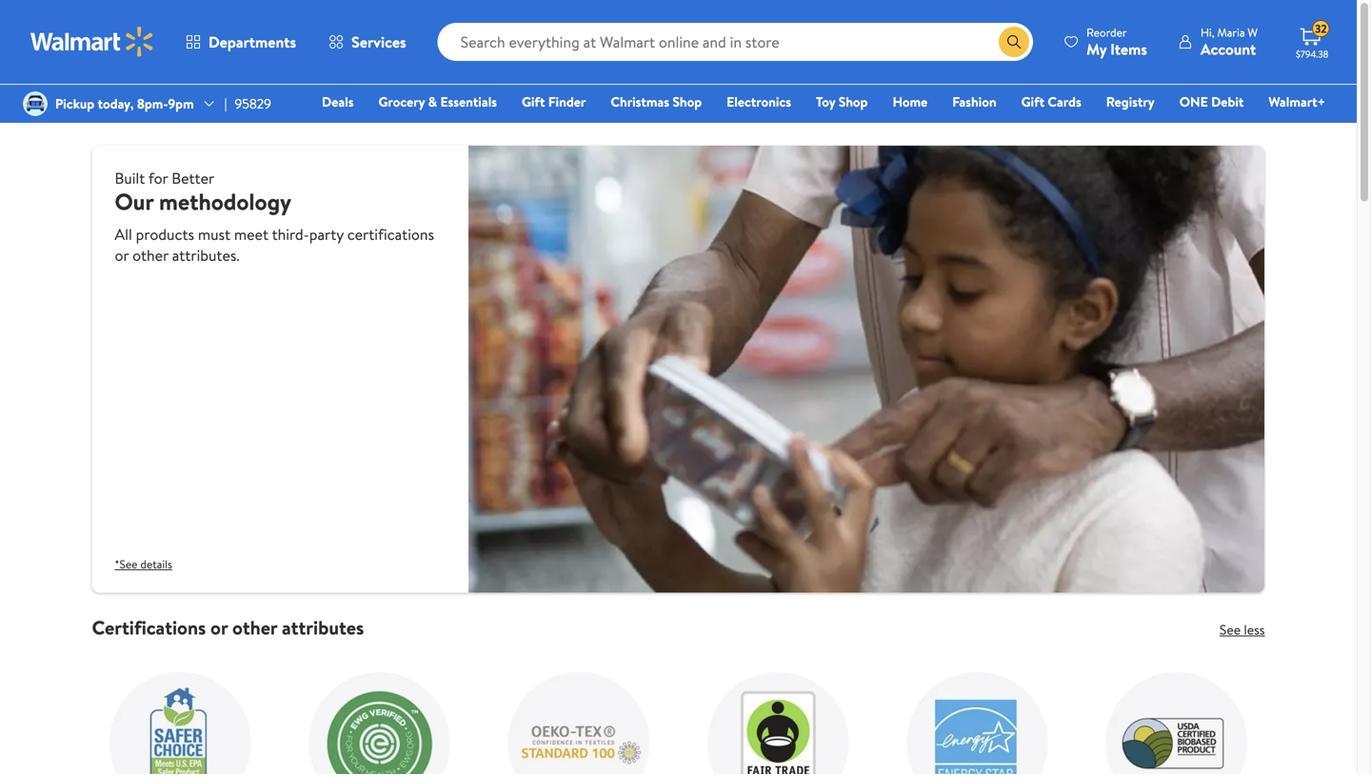 Task type: locate. For each thing, give the bounding box(es) containing it.
methodology
[[159, 186, 292, 218]]

0 vertical spatial other
[[133, 245, 169, 266]]

pickup
[[55, 94, 95, 113]]

less
[[1245, 621, 1266, 640]]

gift left finder
[[522, 92, 545, 111]]

deals link
[[313, 91, 362, 112]]

details
[[140, 557, 172, 573]]

1 horizontal spatial other
[[233, 615, 277, 641]]

deals
[[322, 92, 354, 111]]

certifications
[[92, 615, 206, 641]]

other
[[133, 245, 169, 266], [233, 615, 277, 641]]

all
[[115, 224, 132, 245]]

home
[[893, 92, 928, 111]]

one debit link
[[1172, 91, 1253, 112]]

1 gift from the left
[[522, 92, 545, 111]]

see
[[1220, 621, 1241, 640]]

one
[[1180, 92, 1209, 111]]

grocery & essentials link
[[370, 91, 506, 112]]

one debit
[[1180, 92, 1245, 111]]

built for better our methodology all products must meet third-party certifications or other attributes.
[[115, 168, 434, 266]]

other left attributes
[[233, 615, 277, 641]]

gift cards
[[1022, 92, 1082, 111]]

gift left cards
[[1022, 92, 1045, 111]]

electronics
[[727, 92, 792, 111]]

items
[[1111, 39, 1148, 60]]

other right all
[[133, 245, 169, 266]]

account
[[1201, 39, 1257, 60]]

 image
[[23, 91, 48, 116]]

gift
[[522, 92, 545, 111], [1022, 92, 1045, 111]]

shop for toy shop
[[839, 92, 868, 111]]

2 gift from the left
[[1022, 92, 1045, 111]]

0 horizontal spatial other
[[133, 245, 169, 266]]

hi, maria w account
[[1201, 24, 1259, 60]]

1 horizontal spatial shop
[[839, 92, 868, 111]]

toy shop link
[[808, 91, 877, 112]]

for
[[148, 168, 168, 189]]

toy
[[817, 92, 836, 111]]

shop right toy
[[839, 92, 868, 111]]

walmart+ link
[[1261, 91, 1335, 112]]

2 shop from the left
[[839, 92, 868, 111]]

debit
[[1212, 92, 1245, 111]]

Search search field
[[438, 23, 1034, 61]]

gift inside 'gift finder' link
[[522, 92, 545, 111]]

gift cards link
[[1013, 91, 1091, 112]]

my
[[1087, 39, 1107, 60]]

0 vertical spatial or
[[115, 245, 129, 266]]

or right certifications
[[211, 615, 228, 641]]

better
[[172, 168, 215, 189]]

other inside built for better our methodology all products must meet third-party certifications or other attributes.
[[133, 245, 169, 266]]

$794.38
[[1297, 48, 1329, 60]]

toy shop
[[817, 92, 868, 111]]

grocery
[[379, 92, 425, 111]]

1 vertical spatial other
[[233, 615, 277, 641]]

built
[[115, 168, 145, 189]]

or
[[115, 245, 129, 266], [211, 615, 228, 641]]

w
[[1248, 24, 1259, 40]]

certifications or other attributes
[[92, 615, 364, 641]]

walmart+
[[1269, 92, 1326, 111]]

products
[[136, 224, 194, 245]]

meet
[[234, 224, 269, 245]]

1 horizontal spatial gift
[[1022, 92, 1045, 111]]

gift for gift finder
[[522, 92, 545, 111]]

maria
[[1218, 24, 1246, 40]]

must
[[198, 224, 231, 245]]

shop right christmas
[[673, 92, 702, 111]]

0 horizontal spatial shop
[[673, 92, 702, 111]]

services button
[[313, 19, 423, 65]]

reorder my items
[[1087, 24, 1148, 60]]

0 horizontal spatial gift
[[522, 92, 545, 111]]

gift inside gift cards link
[[1022, 92, 1045, 111]]

0 horizontal spatial or
[[115, 245, 129, 266]]

gift finder link
[[513, 91, 595, 112]]

list
[[81, 640, 1277, 775]]

8pm-
[[137, 94, 168, 113]]

electronics link
[[718, 91, 800, 112]]

or left products
[[115, 245, 129, 266]]

shop
[[673, 92, 702, 111], [839, 92, 868, 111]]

1 horizontal spatial or
[[211, 615, 228, 641]]

1 shop from the left
[[673, 92, 702, 111]]



Task type: vqa. For each thing, say whether or not it's contained in the screenshot.
filters inside dialog
no



Task type: describe. For each thing, give the bounding box(es) containing it.
see less
[[1220, 621, 1266, 640]]

32
[[1316, 21, 1328, 37]]

&
[[428, 92, 437, 111]]

third-
[[272, 224, 309, 245]]

*see
[[115, 557, 138, 573]]

registry link
[[1098, 91, 1164, 112]]

our
[[115, 186, 154, 218]]

attributes.
[[172, 245, 240, 266]]

walmart image
[[30, 27, 154, 57]]

christmas
[[611, 92, 670, 111]]

shop for christmas shop
[[673, 92, 702, 111]]

9pm
[[168, 94, 194, 113]]

finder
[[549, 92, 586, 111]]

certifications
[[347, 224, 434, 245]]

today,
[[98, 94, 134, 113]]

|
[[225, 94, 227, 113]]

departments
[[209, 31, 296, 52]]

search icon image
[[1007, 34, 1022, 50]]

grocery & essentials
[[379, 92, 497, 111]]

departments button
[[170, 19, 313, 65]]

hi,
[[1201, 24, 1215, 40]]

gift finder
[[522, 92, 586, 111]]

*see details
[[115, 557, 172, 573]]

gift for gift cards
[[1022, 92, 1045, 111]]

1 vertical spatial or
[[211, 615, 228, 641]]

95829
[[235, 94, 271, 113]]

fashion link
[[944, 91, 1006, 112]]

pickup today, 8pm-9pm
[[55, 94, 194, 113]]

christmas shop
[[611, 92, 702, 111]]

cards
[[1048, 92, 1082, 111]]

christmas shop link
[[602, 91, 711, 112]]

party
[[309, 224, 344, 245]]

see less button
[[1220, 621, 1266, 640]]

*see details button
[[115, 557, 172, 573]]

fashion
[[953, 92, 997, 111]]

Walmart Site-Wide search field
[[438, 23, 1034, 61]]

| 95829
[[225, 94, 271, 113]]

essentials
[[441, 92, 497, 111]]

home link
[[885, 91, 937, 112]]

attributes
[[282, 615, 364, 641]]

services
[[352, 31, 406, 52]]

or inside built for better our methodology all products must meet third-party certifications or other attributes.
[[115, 245, 129, 266]]

reorder
[[1087, 24, 1128, 40]]

registry
[[1107, 92, 1155, 111]]



